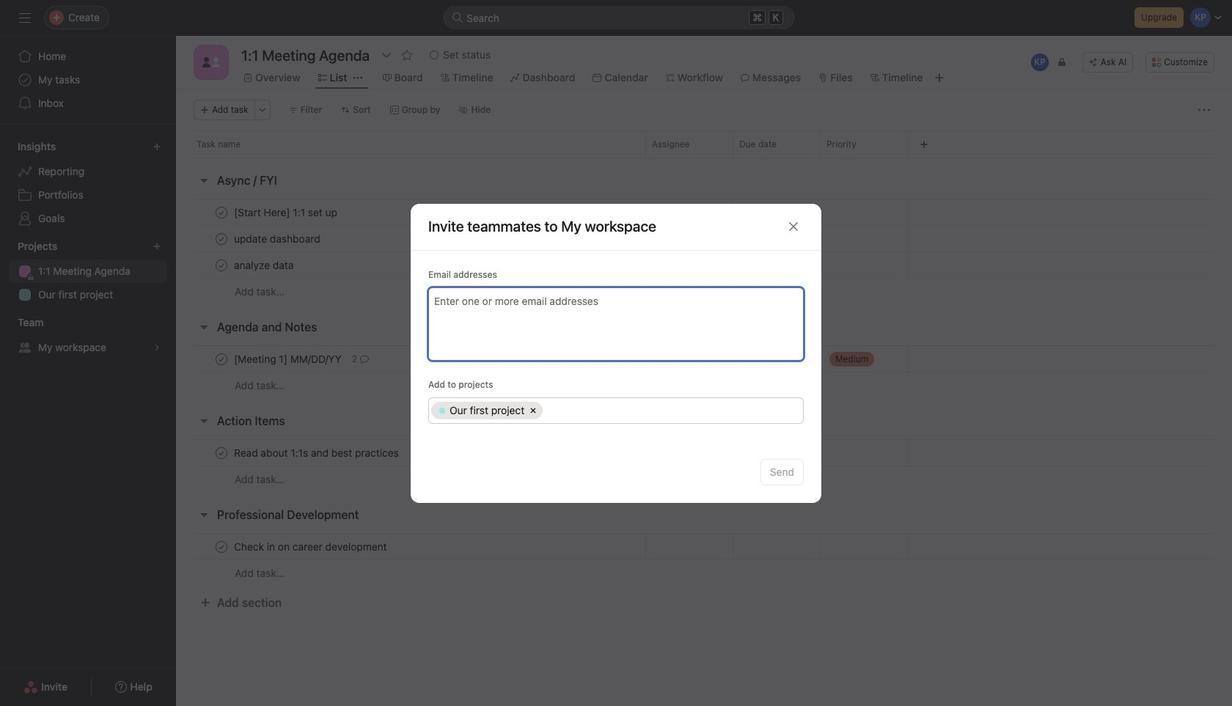 Task type: describe. For each thing, give the bounding box(es) containing it.
task name text field for mark complete checkbox within the update dashboard cell
[[231, 232, 325, 246]]

collapse task list for this group image for mark complete checkbox within the read about 1:1s and best practices cell
[[198, 415, 210, 427]]

mark complete image for the analyze data cell
[[213, 256, 230, 274]]

mark complete checkbox for [meeting 1] mm/dd/yy cell
[[213, 350, 230, 368]]

task name text field for mark complete checkbox inside the [start here] 1:1 set up "cell"
[[231, 205, 342, 220]]

close this dialog image
[[788, 221, 800, 233]]

projects element
[[0, 233, 176, 310]]

collapse task list for this group image for mark complete checkbox inside the check in on career development cell
[[198, 509, 210, 521]]

task name text field for mark complete checkbox in the the analyze data cell
[[231, 258, 298, 273]]

mark complete image for mark complete checkbox inside the check in on career development cell
[[213, 538, 230, 556]]

mark complete image for [start here] 1:1 set up "cell"
[[213, 204, 230, 221]]

task name text field for mark complete checkbox inside the check in on career development cell
[[231, 540, 392, 554]]

collapse task list for this group image
[[198, 321, 210, 333]]

teams element
[[0, 310, 176, 363]]

header professional development tree grid
[[176, 534, 1233, 587]]

mark complete image for update dashboard cell
[[213, 230, 230, 248]]

people image
[[203, 54, 220, 71]]

2 comments image
[[360, 355, 369, 364]]

header agenda and notes tree grid
[[176, 346, 1233, 399]]

task name text field for mark complete checkbox within the read about 1:1s and best practices cell
[[231, 446, 404, 461]]

mark complete image for [meeting 1] mm/dd/yy cell
[[213, 350, 230, 368]]

header action items tree grid
[[176, 440, 1233, 493]]



Task type: vqa. For each thing, say whether or not it's contained in the screenshot.
Collapse task list for this group image related to Mark complete icon inside THE READ ABOUT 1:1S AND BEST PRACTICES cell
yes



Task type: locate. For each thing, give the bounding box(es) containing it.
mark complete image inside the analyze data cell
[[213, 256, 230, 274]]

1 collapse task list for this group image from the top
[[198, 175, 210, 186]]

check in on career development cell
[[176, 534, 646, 561]]

2 vertical spatial collapse task list for this group image
[[198, 509, 210, 521]]

4 task name text field from the top
[[231, 446, 404, 461]]

3 mark complete image from the top
[[213, 256, 230, 274]]

2 task name text field from the top
[[231, 232, 325, 246]]

mark complete image for mark complete checkbox within the read about 1:1s and best practices cell
[[213, 444, 230, 462]]

1 vertical spatial mark complete image
[[213, 538, 230, 556]]

[meeting 1] mm/dd/yy cell
[[176, 346, 646, 373]]

0 vertical spatial collapse task list for this group image
[[198, 175, 210, 186]]

6 mark complete checkbox from the top
[[213, 538, 230, 556]]

2 mark complete image from the top
[[213, 230, 230, 248]]

add to starred image
[[402, 49, 413, 61]]

task name text field inside update dashboard cell
[[231, 232, 325, 246]]

1 vertical spatial task name text field
[[231, 540, 392, 554]]

0 vertical spatial mark complete image
[[213, 444, 230, 462]]

Mark complete checkbox
[[213, 204, 230, 221], [213, 230, 230, 248], [213, 256, 230, 274], [213, 350, 230, 368], [213, 444, 230, 462], [213, 538, 230, 556]]

5 mark complete checkbox from the top
[[213, 444, 230, 462]]

mark complete checkbox for read about 1:1s and best practices cell
[[213, 444, 230, 462]]

prominent image
[[452, 12, 464, 23]]

2 collapse task list for this group image from the top
[[198, 415, 210, 427]]

0 vertical spatial task name text field
[[231, 352, 346, 367]]

cell
[[733, 252, 821, 279], [432, 402, 543, 419], [545, 402, 799, 419]]

Task name text field
[[231, 352, 346, 367], [231, 540, 392, 554]]

mark complete checkbox inside the analyze data cell
[[213, 256, 230, 274]]

2 task name text field from the top
[[231, 540, 392, 554]]

global element
[[0, 36, 176, 124]]

mark complete checkbox for the analyze data cell
[[213, 256, 230, 274]]

update dashboard cell
[[176, 225, 646, 252]]

3 mark complete checkbox from the top
[[213, 256, 230, 274]]

mark complete checkbox inside check in on career development cell
[[213, 538, 230, 556]]

dialog
[[411, 204, 822, 503]]

Task name text field
[[231, 205, 342, 220], [231, 232, 325, 246], [231, 258, 298, 273], [231, 446, 404, 461]]

task name text field inside check in on career development cell
[[231, 540, 392, 554]]

row
[[176, 131, 1233, 158], [194, 157, 1215, 159], [176, 199, 1233, 226], [176, 225, 1233, 252], [176, 252, 1233, 279], [176, 278, 1233, 305], [176, 346, 1233, 373], [176, 372, 1233, 399], [429, 398, 804, 423], [176, 440, 1233, 467], [176, 466, 1233, 493], [176, 534, 1233, 561], [176, 560, 1233, 587]]

mark complete image
[[213, 444, 230, 462], [213, 538, 230, 556]]

mark complete checkbox inside update dashboard cell
[[213, 230, 230, 248]]

mark complete checkbox inside [start here] 1:1 set up "cell"
[[213, 204, 230, 221]]

collapse task list for this group image
[[198, 175, 210, 186], [198, 415, 210, 427], [198, 509, 210, 521]]

analyze data cell
[[176, 252, 646, 279]]

read about 1:1s and best practices cell
[[176, 440, 646, 467]]

insights element
[[0, 134, 176, 233]]

mark complete image inside update dashboard cell
[[213, 230, 230, 248]]

mark complete checkbox for [start here] 1:1 set up "cell"
[[213, 204, 230, 221]]

mark complete image inside read about 1:1s and best practices cell
[[213, 444, 230, 462]]

task name text field inside [meeting 1] mm/dd/yy cell
[[231, 352, 346, 367]]

collapse task list for this group image for mark complete checkbox inside the [start here] 1:1 set up "cell"
[[198, 175, 210, 186]]

mark complete checkbox for update dashboard cell
[[213, 230, 230, 248]]

hide sidebar image
[[19, 12, 31, 23]]

mark complete image inside check in on career development cell
[[213, 538, 230, 556]]

mark complete image inside [meeting 1] mm/dd/yy cell
[[213, 350, 230, 368]]

task name text field inside [start here] 1:1 set up "cell"
[[231, 205, 342, 220]]

1 task name text field from the top
[[231, 352, 346, 367]]

1 mark complete image from the top
[[213, 444, 230, 462]]

1 mark complete image from the top
[[213, 204, 230, 221]]

2 mark complete image from the top
[[213, 538, 230, 556]]

2 mark complete checkbox from the top
[[213, 230, 230, 248]]

1 task name text field from the top
[[231, 205, 342, 220]]

1 mark complete checkbox from the top
[[213, 204, 230, 221]]

task name text field for mark complete checkbox inside [meeting 1] mm/dd/yy cell
[[231, 352, 346, 367]]

mark complete image
[[213, 204, 230, 221], [213, 230, 230, 248], [213, 256, 230, 274], [213, 350, 230, 368]]

3 collapse task list for this group image from the top
[[198, 509, 210, 521]]

4 mark complete image from the top
[[213, 350, 230, 368]]

[start here] 1:1 set up cell
[[176, 199, 646, 226]]

None text field
[[238, 42, 374, 68]]

Enter one or more email addresses text field
[[434, 292, 796, 309]]

1 vertical spatial collapse task list for this group image
[[198, 415, 210, 427]]

task name text field inside the analyze data cell
[[231, 258, 298, 273]]

mark complete checkbox inside read about 1:1s and best practices cell
[[213, 444, 230, 462]]

mark complete checkbox inside [meeting 1] mm/dd/yy cell
[[213, 350, 230, 368]]

4 mark complete checkbox from the top
[[213, 350, 230, 368]]

mark complete checkbox for check in on career development cell
[[213, 538, 230, 556]]

header async / fyi tree grid
[[176, 199, 1233, 305]]

task name text field inside read about 1:1s and best practices cell
[[231, 446, 404, 461]]

3 task name text field from the top
[[231, 258, 298, 273]]

mark complete image inside [start here] 1:1 set up "cell"
[[213, 204, 230, 221]]



